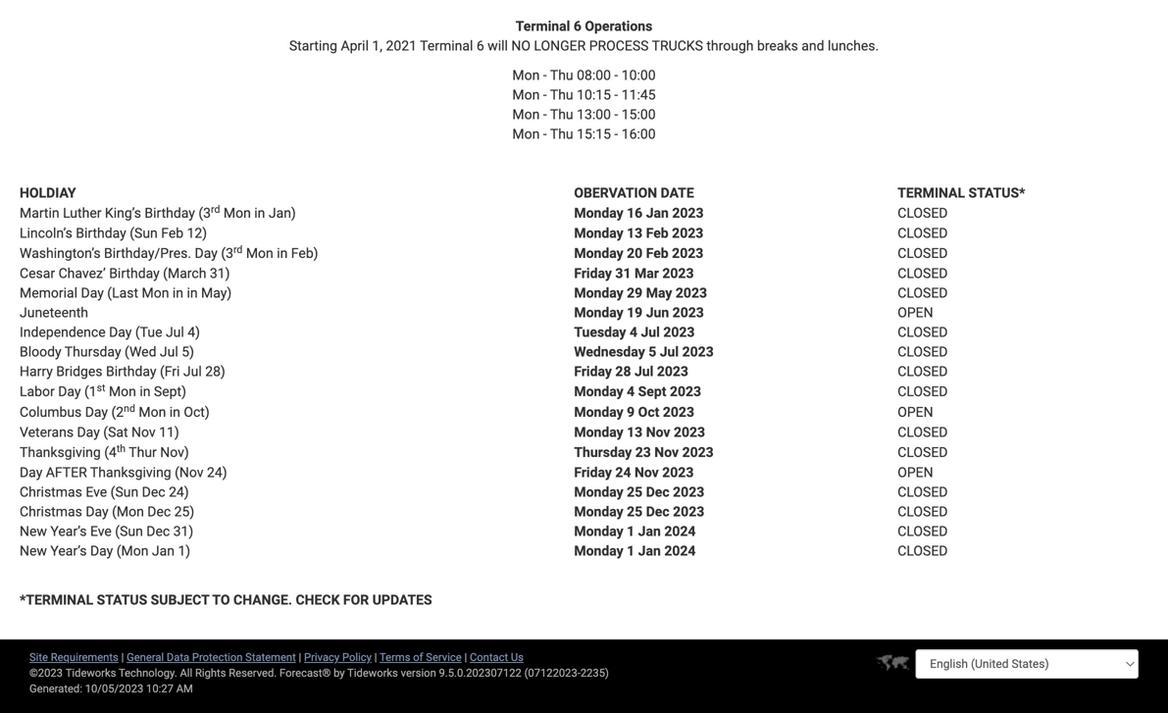 Task type: vqa. For each thing, say whether or not it's contained in the screenshot.


Task type: locate. For each thing, give the bounding box(es) containing it.
1 vertical spatial 31)
[[173, 523, 193, 539]]

birthday up 12)
[[145, 205, 195, 221]]

5 monday from the top
[[574, 305, 623, 321]]

0 horizontal spatial (3
[[198, 205, 211, 221]]

1 vertical spatial christmas
[[20, 504, 82, 520]]

christmas day (mon dec 25)
[[20, 504, 194, 520]]

2023 for cesar chavez' birthday (march 31)
[[662, 265, 694, 281]]

jan for new year's day (mon jan 1)
[[638, 543, 661, 559]]

7 closed from the top
[[898, 344, 948, 360]]

0 vertical spatial 25
[[627, 484, 643, 500]]

friday left 24
[[574, 464, 612, 481]]

1 vertical spatial monday 25 dec 2023
[[574, 504, 704, 520]]

6 closed from the top
[[898, 324, 948, 340]]

thu left 15:15
[[550, 126, 573, 142]]

0 vertical spatial year's
[[50, 523, 87, 539]]

nov for monday
[[646, 424, 670, 440]]

6 monday from the top
[[574, 383, 623, 400]]

0 vertical spatial monday 25 dec 2023
[[574, 484, 704, 500]]

4 | from the left
[[464, 651, 467, 664]]

monday for new year's eve (sun dec 31)
[[574, 523, 623, 539]]

1 new from the top
[[20, 523, 47, 539]]

28)
[[205, 363, 225, 380]]

13 closed from the top
[[898, 504, 948, 520]]

(mon up new year's eve (sun dec 31)
[[112, 504, 144, 520]]

year's up "new year's day (mon jan 1)"
[[50, 523, 87, 539]]

11:45
[[622, 87, 656, 103]]

7 monday from the top
[[574, 404, 623, 420]]

day for (sat
[[77, 424, 100, 440]]

0 vertical spatial christmas
[[20, 484, 82, 500]]

friday
[[574, 265, 612, 281], [574, 363, 612, 380], [574, 464, 612, 481]]

monday for veterans day (sat nov 11)
[[574, 424, 623, 440]]

day down new year's eve (sun dec 31)
[[90, 543, 113, 559]]

open for monday 19 jun 2023
[[898, 305, 933, 321]]

11)
[[159, 424, 179, 440]]

friday left 31 at the top of the page
[[574, 265, 612, 281]]

2023 for memorial day (last mon in in may)
[[676, 285, 707, 301]]

11 monday from the top
[[574, 523, 623, 539]]

0 vertical spatial monday 1 jan 2024
[[574, 523, 696, 539]]

1 monday 1 jan 2024 from the top
[[574, 523, 696, 539]]

2 monday 25 dec 2023 from the top
[[574, 504, 704, 520]]

0 horizontal spatial 24)
[[169, 484, 189, 500]]

- left the 15:00
[[614, 106, 618, 123]]

us
[[511, 651, 524, 664]]

2 vertical spatial open
[[898, 464, 933, 481]]

2023 for day after thanksgiving (nov 24)
[[662, 464, 694, 481]]

day up thanksgiving (4 th thur nov)
[[77, 424, 100, 440]]

2 new from the top
[[20, 543, 47, 559]]

6 left 'will'
[[477, 38, 484, 54]]

trucks
[[652, 38, 703, 54]]

thu left 10:15
[[550, 87, 573, 103]]

process
[[589, 38, 649, 54]]

technology.
[[119, 666, 177, 679]]

1 13 from the top
[[627, 225, 643, 241]]

terms
[[380, 651, 410, 664]]

9 monday from the top
[[574, 484, 623, 500]]

2 open from the top
[[898, 404, 933, 420]]

(sun for eve
[[111, 484, 139, 500]]

requirements
[[51, 651, 118, 664]]

(sun down christmas day (mon dec 25)
[[115, 523, 143, 539]]

monday for christmas eve (sun dec 24)
[[574, 484, 623, 500]]

0 vertical spatial (sun
[[130, 225, 158, 241]]

feb down monday 16 jan 2023
[[646, 225, 669, 241]]

day inside labor day (1 st mon in sept)
[[58, 383, 81, 400]]

2023 for juneteenth
[[673, 305, 704, 321]]

(3 inside martin luther king's birthday (3 rd mon in jan)
[[198, 205, 211, 221]]

10/05/2023
[[85, 682, 143, 695]]

1 vertical spatial 2024
[[664, 543, 696, 559]]

2 monday 1 jan 2024 from the top
[[574, 543, 696, 559]]

rd left feb)
[[233, 243, 243, 255]]

birthday down (wed
[[106, 363, 156, 380]]

0 vertical spatial 24)
[[207, 464, 227, 481]]

3 monday from the top
[[574, 245, 623, 261]]

0 vertical spatial 2024
[[664, 523, 696, 539]]

jul down 5)
[[183, 363, 202, 380]]

new up the "*terminal"
[[20, 543, 47, 559]]

1 open from the top
[[898, 305, 933, 321]]

15 closed from the top
[[898, 543, 948, 559]]

24) up "25)"
[[169, 484, 189, 500]]

25
[[627, 484, 643, 500], [627, 504, 643, 520]]

1 christmas from the top
[[20, 484, 82, 500]]

contact
[[470, 651, 508, 664]]

5 closed from the top
[[898, 285, 948, 301]]

day for (last
[[81, 285, 104, 301]]

(3
[[198, 205, 211, 221], [221, 245, 233, 261]]

4 down friday 28 jul 2023
[[627, 383, 635, 400]]

(mon down new year's eve (sun dec 31)
[[116, 543, 149, 559]]

24
[[615, 464, 631, 481]]

(3 up may) at the left top
[[221, 245, 233, 261]]

1 monday from the top
[[574, 205, 623, 221]]

day down 12)
[[195, 245, 218, 261]]

1 horizontal spatial thursday
[[574, 444, 632, 460]]

obervation
[[574, 185, 657, 201]]

closed for cesar chavez' birthday (march 31)
[[898, 265, 948, 281]]

thu left 13:00
[[550, 106, 573, 123]]

nov down oct
[[646, 424, 670, 440]]

cesar chavez' birthday (march 31)
[[20, 265, 230, 281]]

13
[[627, 225, 643, 241], [627, 424, 643, 440]]

10 monday from the top
[[574, 504, 623, 520]]

16
[[627, 205, 643, 221]]

nov up thur
[[131, 424, 156, 440]]

1 vertical spatial 24)
[[169, 484, 189, 500]]

sept
[[638, 383, 666, 400]]

11 closed from the top
[[898, 444, 948, 460]]

1 vertical spatial 4
[[627, 383, 635, 400]]

31)
[[210, 265, 230, 281], [173, 523, 193, 539]]

monday for lincoln's birthday (sun feb 12)
[[574, 225, 623, 241]]

year's down new year's eve (sun dec 31)
[[50, 543, 87, 559]]

day up veterans day (sat nov 11)
[[85, 404, 108, 420]]

0 horizontal spatial terminal
[[420, 38, 473, 54]]

christmas eve (sun dec 24)
[[20, 484, 189, 500]]

jul right 5
[[660, 344, 679, 360]]

0 vertical spatial friday
[[574, 265, 612, 281]]

12 closed from the top
[[898, 484, 948, 500]]

may)
[[201, 285, 232, 301]]

| up tideworks
[[374, 651, 377, 664]]

4 monday from the top
[[574, 285, 623, 301]]

4 down 19
[[630, 324, 638, 340]]

(mon
[[112, 504, 144, 520], [116, 543, 149, 559]]

eve up "new year's day (mon jan 1)"
[[90, 523, 112, 539]]

0 vertical spatial 1
[[627, 523, 635, 539]]

4 for tuesday
[[630, 324, 638, 340]]

christmas
[[20, 484, 82, 500], [20, 504, 82, 520]]

1 vertical spatial rd
[[233, 243, 243, 255]]

12 monday from the top
[[574, 543, 623, 559]]

dec
[[142, 484, 165, 500], [646, 484, 670, 500], [147, 504, 171, 520], [646, 504, 670, 520], [146, 523, 170, 539]]

6
[[574, 18, 581, 34], [477, 38, 484, 54]]

3 open from the top
[[898, 464, 933, 481]]

(3 up 12)
[[198, 205, 211, 221]]

1 vertical spatial 13
[[627, 424, 643, 440]]

0 vertical spatial (3
[[198, 205, 211, 221]]

0 vertical spatial thursday
[[65, 344, 121, 360]]

| up 9.5.0.202307122
[[464, 651, 467, 664]]

thanksgiving
[[20, 444, 101, 460], [90, 464, 171, 481]]

martin
[[20, 205, 59, 221]]

| left the general at the left bottom
[[121, 651, 124, 664]]

2 closed from the top
[[898, 225, 948, 241]]

2023 for columbus day (2
[[663, 404, 694, 420]]

1 friday from the top
[[574, 265, 612, 281]]

2 christmas from the top
[[20, 504, 82, 520]]

monday for juneteenth
[[574, 305, 623, 321]]

all
[[180, 666, 192, 679]]

thursday up bridges
[[65, 344, 121, 360]]

luther
[[63, 205, 101, 221]]

25 for christmas day (mon dec 25)
[[627, 504, 643, 520]]

juneteenth
[[20, 305, 88, 321]]

3 closed from the top
[[898, 245, 948, 261]]

31) up 1)
[[173, 523, 193, 539]]

thu down longer
[[550, 67, 573, 83]]

columbus
[[20, 404, 82, 420]]

3 friday from the top
[[574, 464, 612, 481]]

day down 'chavez''
[[81, 285, 104, 301]]

1 horizontal spatial (3
[[221, 245, 233, 261]]

*terminal status subject to change. check for updates
[[20, 592, 432, 608]]

1 vertical spatial terminal
[[420, 38, 473, 54]]

closed
[[898, 205, 948, 221], [898, 225, 948, 241], [898, 245, 948, 261], [898, 265, 948, 281], [898, 285, 948, 301], [898, 324, 948, 340], [898, 344, 948, 360], [898, 363, 948, 380], [898, 383, 948, 400], [898, 424, 948, 440], [898, 444, 948, 460], [898, 484, 948, 500], [898, 504, 948, 520], [898, 523, 948, 539], [898, 543, 948, 559]]

1 vertical spatial (sun
[[111, 484, 139, 500]]

christmas for christmas day (mon dec 25)
[[20, 504, 82, 520]]

(sun up birthday/pres.
[[130, 225, 158, 241]]

monday 13 feb 2023
[[574, 225, 704, 241]]

1 2024 from the top
[[664, 523, 696, 539]]

2023 for thanksgiving (4
[[682, 444, 714, 460]]

31
[[615, 265, 631, 281]]

closed for new year's eve (sun dec 31)
[[898, 523, 948, 539]]

1 horizontal spatial terminal
[[516, 18, 570, 34]]

rd inside martin luther king's birthday (3 rd mon in jan)
[[211, 203, 220, 215]]

day inside the columbus day (2 nd mon in oct)
[[85, 404, 108, 420]]

31) up may) at the left top
[[210, 265, 230, 281]]

christmas for christmas eve (sun dec 24)
[[20, 484, 82, 500]]

1 vertical spatial friday
[[574, 363, 612, 380]]

0 vertical spatial rd
[[211, 203, 220, 215]]

open
[[898, 305, 933, 321], [898, 404, 933, 420], [898, 464, 933, 481]]

(nov
[[175, 464, 204, 481]]

(sat
[[103, 424, 128, 440]]

day down christmas eve (sun dec 24)
[[86, 504, 109, 520]]

thursday
[[65, 344, 121, 360], [574, 444, 632, 460]]

terminal right 2021
[[420, 38, 473, 54]]

eve up christmas day (mon dec 25)
[[86, 484, 107, 500]]

closed for new year's day (mon jan 1)
[[898, 543, 948, 559]]

2023 for labor day (1
[[670, 383, 701, 400]]

version
[[401, 666, 436, 679]]

8 closed from the top
[[898, 363, 948, 380]]

2 friday from the top
[[574, 363, 612, 380]]

terminal up longer
[[516, 18, 570, 34]]

24)
[[207, 464, 227, 481], [169, 484, 189, 500]]

25)
[[174, 504, 194, 520]]

1 vertical spatial open
[[898, 404, 933, 420]]

1 horizontal spatial 24)
[[207, 464, 227, 481]]

2023 for harry bridges birthday (fri jul 28)
[[657, 363, 688, 380]]

1 vertical spatial 25
[[627, 504, 643, 520]]

monday for labor day (1
[[574, 383, 623, 400]]

friday for friday 31 mar 2023
[[574, 265, 612, 281]]

may
[[646, 285, 672, 301]]

2 monday from the top
[[574, 225, 623, 241]]

of
[[413, 651, 423, 664]]

thur
[[129, 444, 157, 460]]

13 up 20
[[627, 225, 643, 241]]

1 vertical spatial (3
[[221, 245, 233, 261]]

0 vertical spatial 31)
[[210, 265, 230, 281]]

0 vertical spatial 4
[[630, 324, 638, 340]]

day for (tue
[[109, 324, 132, 340]]

1 vertical spatial new
[[20, 543, 47, 559]]

monday for martin luther king's birthday (3
[[574, 205, 623, 221]]

2 vertical spatial (sun
[[115, 523, 143, 539]]

2 | from the left
[[299, 651, 301, 664]]

2 13 from the top
[[627, 424, 643, 440]]

(tue
[[135, 324, 162, 340]]

0 vertical spatial 6
[[574, 18, 581, 34]]

1 1 from the top
[[627, 523, 635, 539]]

day left the (1
[[58, 383, 81, 400]]

1 closed from the top
[[898, 205, 948, 221]]

6 up longer
[[574, 18, 581, 34]]

0 vertical spatial open
[[898, 305, 933, 321]]

24) right "(nov" on the bottom left
[[207, 464, 227, 481]]

2023 for independence day (tue jul 4)
[[663, 324, 695, 340]]

2023 for christmas eve (sun dec 24)
[[673, 484, 704, 500]]

closed for memorial day (last mon in in may)
[[898, 285, 948, 301]]

in inside the columbus day (2 nd mon in oct)
[[169, 404, 180, 420]]

1 vertical spatial (mon
[[116, 543, 149, 559]]

nov for thursday
[[654, 444, 679, 460]]

0 vertical spatial new
[[20, 523, 47, 539]]

10 closed from the top
[[898, 424, 948, 440]]

site requirements link
[[29, 651, 118, 664]]

nov right 23
[[654, 444, 679, 460]]

monday 25 dec 2023 for christmas day (mon dec 25)
[[574, 504, 704, 520]]

2 1 from the top
[[627, 543, 635, 559]]

open for monday 9 oct 2023
[[898, 404, 933, 420]]

thanksgiving down thur
[[90, 464, 171, 481]]

(sun down the day after thanksgiving (nov 24) at the left
[[111, 484, 139, 500]]

13 for feb
[[627, 225, 643, 241]]

new year's eve (sun dec 31)
[[20, 523, 193, 539]]

0 horizontal spatial 31)
[[173, 523, 193, 539]]

day up bloody thursday (wed jul 5)
[[109, 324, 132, 340]]

1 horizontal spatial 6
[[574, 18, 581, 34]]

*terminal
[[20, 592, 93, 608]]

monday 13 nov 2023
[[574, 424, 709, 440]]

2 25 from the top
[[627, 504, 643, 520]]

2 vertical spatial friday
[[574, 464, 612, 481]]

bloody
[[20, 344, 61, 360]]

rd inside washington's birthday/pres. day (3 rd mon in feb)
[[233, 243, 243, 255]]

open for friday 24 nov 2023
[[898, 464, 933, 481]]

birthday up memorial day (last mon in in may)
[[109, 265, 160, 281]]

1 year's from the top
[[50, 523, 87, 539]]

1 vertical spatial monday 1 jan 2024
[[574, 543, 696, 559]]

mon
[[512, 67, 540, 83], [512, 87, 540, 103], [512, 106, 540, 123], [512, 126, 540, 142], [223, 205, 251, 221], [246, 245, 273, 261], [142, 285, 169, 301], [109, 383, 136, 400], [139, 404, 166, 420]]

1 25 from the top
[[627, 484, 643, 500]]

operations
[[585, 18, 653, 34]]

new down after
[[20, 523, 47, 539]]

terms of service link
[[380, 651, 462, 664]]

2 year's from the top
[[50, 543, 87, 559]]

2024 for new year's eve (sun dec 31)
[[664, 523, 696, 539]]

nov down thursday 23 nov 2023
[[635, 464, 659, 481]]

feb up washington's birthday/pres. day (3 rd mon in feb)
[[161, 225, 184, 241]]

monday for new year's day (mon jan 1)
[[574, 543, 623, 559]]

4 closed from the top
[[898, 265, 948, 281]]

0 vertical spatial thanksgiving
[[20, 444, 101, 460]]

2 2024 from the top
[[664, 543, 696, 559]]

thanksgiving up after
[[20, 444, 101, 460]]

friday for friday 24 nov 2023
[[574, 464, 612, 481]]

thursday up 24
[[574, 444, 632, 460]]

0 vertical spatial terminal
[[516, 18, 570, 34]]

feb right 20
[[646, 245, 669, 261]]

8 monday from the top
[[574, 424, 623, 440]]

april
[[341, 38, 369, 54]]

mon inside labor day (1 st mon in sept)
[[109, 383, 136, 400]]

(last
[[107, 285, 138, 301]]

lincoln's birthday (sun feb 12)
[[20, 225, 207, 241]]

- left 10:00
[[614, 67, 618, 83]]

thanksgiving inside thanksgiving (4 th thur nov)
[[20, 444, 101, 460]]

no
[[511, 38, 531, 54]]

closed for independence day (tue jul 4)
[[898, 324, 948, 340]]

1 vertical spatial year's
[[50, 543, 87, 559]]

friday 24 nov 2023
[[574, 464, 694, 481]]

10:27
[[146, 682, 174, 695]]

16:00
[[622, 126, 656, 142]]

washington's birthday/pres. day (3 rd mon in feb)
[[20, 243, 318, 261]]

nov for friday
[[635, 464, 659, 481]]

1 horizontal spatial rd
[[233, 243, 243, 255]]

washington's
[[20, 245, 101, 261]]

0 horizontal spatial rd
[[211, 203, 220, 215]]

1
[[627, 523, 635, 539], [627, 543, 635, 559]]

0 horizontal spatial 6
[[477, 38, 484, 54]]

jan for martin luther king's birthday (3
[[646, 205, 669, 221]]

| up forecast®
[[299, 651, 301, 664]]

rd up washington's birthday/pres. day (3 rd mon in feb)
[[211, 203, 220, 215]]

13 down monday 9 oct 2023
[[627, 424, 643, 440]]

1 vertical spatial 1
[[627, 543, 635, 559]]

0 vertical spatial 13
[[627, 225, 643, 241]]

friday down wednesday
[[574, 363, 612, 380]]

10:15
[[577, 87, 611, 103]]

eve
[[86, 484, 107, 500], [90, 523, 112, 539]]

to
[[212, 592, 230, 608]]

20
[[627, 245, 643, 261]]

2024 for new year's day (mon jan 1)
[[664, 543, 696, 559]]

0 vertical spatial eve
[[86, 484, 107, 500]]

2024
[[664, 523, 696, 539], [664, 543, 696, 559]]

4 thu from the top
[[550, 126, 573, 142]]

thanksgiving (4 th thur nov)
[[20, 443, 189, 460]]

0 horizontal spatial thursday
[[65, 344, 121, 360]]

day for (mon
[[86, 504, 109, 520]]

14 closed from the top
[[898, 523, 948, 539]]

friday for friday 28 jul 2023
[[574, 363, 612, 380]]

1 monday 25 dec 2023 from the top
[[574, 484, 704, 500]]

monday 29 may 2023
[[574, 285, 707, 301]]

subject
[[151, 592, 209, 608]]

- down longer
[[543, 67, 547, 83]]

change.
[[233, 592, 292, 608]]



Task type: describe. For each thing, give the bounding box(es) containing it.
birthday/pres.
[[104, 245, 191, 261]]

mon inside the columbus day (2 nd mon in oct)
[[139, 404, 166, 420]]

harry
[[20, 363, 53, 380]]

2023 for veterans day (sat nov 11)
[[674, 424, 705, 440]]

2023 for washington's birthday/pres. day (3
[[672, 245, 704, 261]]

2 thu from the top
[[550, 87, 573, 103]]

data
[[167, 651, 189, 664]]

longer
[[534, 38, 586, 54]]

harry bridges birthday (fri jul 28)
[[20, 363, 225, 380]]

closed for bloody thursday (wed jul 5)
[[898, 344, 948, 360]]

bloody thursday (wed jul 5)
[[20, 344, 194, 360]]

feb for monday 13 feb 2023
[[646, 225, 669, 241]]

memorial day (last mon in in may)
[[20, 285, 232, 301]]

monday 19 jun 2023
[[574, 305, 704, 321]]

1 vertical spatial 6
[[477, 38, 484, 54]]

monday for memorial day (last mon in in may)
[[574, 285, 623, 301]]

mon inside martin luther king's birthday (3 rd mon in jan)
[[223, 205, 251, 221]]

(1
[[84, 383, 97, 400]]

monday for washington's birthday/pres. day (3
[[574, 245, 623, 261]]

jul left 5)
[[160, 344, 178, 360]]

2023 for christmas day (mon dec 25)
[[673, 504, 704, 520]]

holdiay
[[20, 185, 76, 201]]

1 vertical spatial eve
[[90, 523, 112, 539]]

2023 for bloody thursday (wed jul 5)
[[682, 344, 714, 360]]

25 for christmas eve (sun dec 24)
[[627, 484, 643, 500]]

tuesday 4 jul 2023
[[574, 324, 695, 340]]

feb for monday 20 feb 2023
[[646, 245, 669, 261]]

thursday 23 nov 2023
[[574, 444, 714, 460]]

jul up 5
[[641, 324, 660, 340]]

starting
[[289, 38, 337, 54]]

jul left 4)
[[166, 324, 184, 340]]

friday 31 mar 2023
[[574, 265, 694, 281]]

mon inside washington's birthday/pres. day (3 rd mon in feb)
[[246, 245, 273, 261]]

terminal
[[898, 185, 965, 201]]

nd
[[124, 402, 135, 414]]

monday 1 jan 2024 for new year's eve (sun dec 31)
[[574, 523, 696, 539]]

15:00
[[622, 106, 656, 123]]

- left 15:15
[[543, 126, 547, 142]]

28
[[615, 363, 631, 380]]

0 vertical spatial (mon
[[112, 504, 144, 520]]

1)
[[178, 543, 190, 559]]

(07122023-
[[524, 666, 580, 679]]

closed for lincoln's birthday (sun feb 12)
[[898, 225, 948, 241]]

1 vertical spatial thanksgiving
[[90, 464, 171, 481]]

in inside labor day (1 st mon in sept)
[[140, 383, 151, 400]]

1 vertical spatial thursday
[[574, 444, 632, 460]]

through
[[707, 38, 754, 54]]

date
[[661, 185, 694, 201]]

site
[[29, 651, 48, 664]]

reserved.
[[229, 666, 277, 679]]

independence
[[20, 324, 106, 340]]

3 | from the left
[[374, 651, 377, 664]]

closed for veterans day (sat nov 11)
[[898, 424, 948, 440]]

wednesday
[[574, 344, 645, 360]]

day inside washington's birthday/pres. day (3 rd mon in feb)
[[195, 245, 218, 261]]

24) for day after thanksgiving (nov 24)
[[207, 464, 227, 481]]

tuesday
[[574, 324, 626, 340]]

statement
[[245, 651, 296, 664]]

in inside martin luther king's birthday (3 rd mon in jan)
[[254, 205, 265, 221]]

2023 for martin luther king's birthday (3
[[672, 205, 704, 221]]

birthday inside martin luther king's birthday (3 rd mon in jan)
[[145, 205, 195, 221]]

(3 inside washington's birthday/pres. day (3 rd mon in feb)
[[221, 245, 233, 261]]

monday for christmas day (mon dec 25)
[[574, 504, 623, 520]]

day left after
[[20, 464, 42, 481]]

for
[[343, 592, 369, 608]]

privacy policy link
[[304, 651, 372, 664]]

(2
[[111, 404, 124, 420]]

1 | from the left
[[121, 651, 124, 664]]

monday for columbus day (2
[[574, 404, 623, 420]]

4 for monday
[[627, 383, 635, 400]]

1 for 31)
[[627, 523, 635, 539]]

9
[[627, 404, 635, 420]]

mar
[[635, 265, 659, 281]]

jul down wednesday 5 jul 2023
[[635, 363, 654, 380]]

new for new year's eve (sun dec 31)
[[20, 523, 47, 539]]

23
[[635, 444, 651, 460]]

monday 16 jan 2023
[[574, 205, 704, 221]]

terminal 6 operations starting april 1, 2021 terminal 6 will no longer process trucks through breaks and lunches.
[[289, 18, 879, 54]]

closed for christmas eve (sun dec 24)
[[898, 484, 948, 500]]

lunches.
[[828, 38, 879, 54]]

9 closed from the top
[[898, 383, 948, 400]]

bridges
[[56, 363, 103, 380]]

year's for eve
[[50, 523, 87, 539]]

29
[[627, 285, 643, 301]]

1,
[[372, 38, 383, 54]]

closed for christmas day (mon dec 25)
[[898, 504, 948, 520]]

new for new year's day (mon jan 1)
[[20, 543, 47, 559]]

wednesday 5 jul 2023
[[574, 344, 714, 360]]

in inside washington's birthday/pres. day (3 rd mon in feb)
[[277, 245, 288, 261]]

oct
[[638, 404, 659, 420]]

status
[[97, 592, 147, 608]]

(4
[[104, 444, 117, 460]]

th
[[117, 443, 126, 454]]

protection
[[192, 651, 243, 664]]

memorial
[[20, 285, 78, 301]]

24) for christmas eve (sun dec 24)
[[169, 484, 189, 500]]

will
[[488, 38, 508, 54]]

monday 25 dec 2023 for christmas eve (sun dec 24)
[[574, 484, 704, 500]]

12)
[[187, 225, 207, 241]]

year's for day
[[50, 543, 87, 559]]

- left 10:15
[[543, 87, 547, 103]]

site requirements | general data protection statement | privacy policy | terms of service | contact us ©2023 tideworks technology. all rights reserved. forecast® by tideworks version 9.5.0.202307122 (07122023-2235) generated: 10/05/2023 10:27 am
[[29, 651, 609, 695]]

king's
[[105, 205, 141, 221]]

mon - thu 08:00 - 10:00 mon - thu 10:15 - 11:45 mon - thu 13:00 - 15:00 mon - thu 15:15 - 16:00
[[512, 67, 656, 142]]

after
[[46, 464, 87, 481]]

13:00
[[577, 106, 611, 123]]

- left 11:45
[[614, 87, 618, 103]]

9.5.0.202307122
[[439, 666, 522, 679]]

contact us link
[[470, 651, 524, 664]]

(fri
[[160, 363, 180, 380]]

1 thu from the top
[[550, 67, 573, 83]]

and
[[802, 38, 824, 54]]

friday 28 jul 2023
[[574, 363, 688, 380]]

(sun for birthday
[[130, 225, 158, 241]]

- left 16:00
[[614, 126, 618, 142]]

jan for new year's eve (sun dec 31)
[[638, 523, 661, 539]]

birthday down luther
[[76, 225, 126, 241]]

day for (2
[[85, 404, 108, 420]]

- left 13:00
[[543, 106, 547, 123]]

monday 1 jan 2024 for new year's day (mon jan 1)
[[574, 543, 696, 559]]

2023 for lincoln's birthday (sun feb 12)
[[672, 225, 704, 241]]

jan)
[[269, 205, 296, 221]]

1 horizontal spatial 31)
[[210, 265, 230, 281]]

15:15
[[577, 126, 611, 142]]

generated:
[[29, 682, 82, 695]]

st
[[97, 382, 105, 394]]

closed for harry bridges birthday (fri jul 28)
[[898, 363, 948, 380]]

13 for nov
[[627, 424, 643, 440]]

day after thanksgiving (nov 24)
[[20, 464, 227, 481]]

tideworks
[[347, 666, 398, 679]]

1 for 1)
[[627, 543, 635, 559]]

terminal status*
[[898, 185, 1025, 201]]

forecast®
[[280, 666, 331, 679]]

day for (1
[[58, 383, 81, 400]]

veterans
[[20, 424, 74, 440]]

nov)
[[160, 444, 189, 460]]

veterans day (sat nov 11)
[[20, 424, 179, 440]]

3 thu from the top
[[550, 106, 573, 123]]

©2023 tideworks
[[29, 666, 116, 679]]

monday 20 feb 2023
[[574, 245, 704, 261]]



